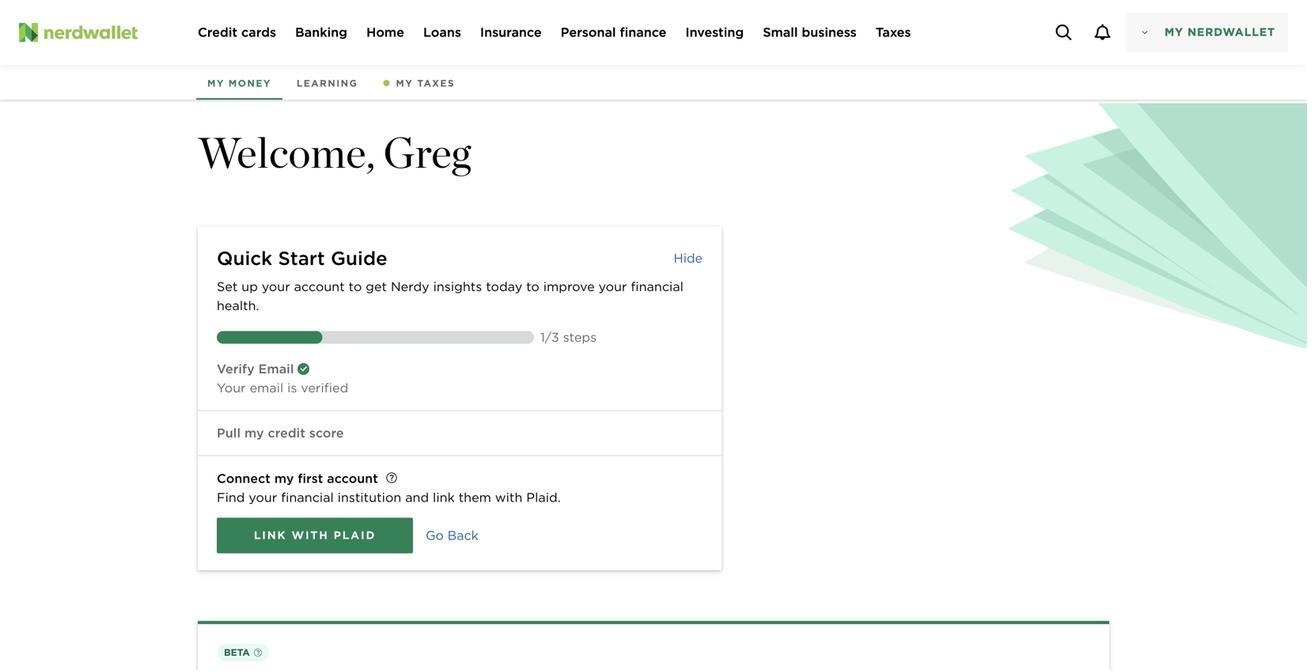Task type: describe. For each thing, give the bounding box(es) containing it.
link
[[433, 490, 455, 505]]

welcome, greg
[[198, 127, 471, 178]]

banking button
[[295, 23, 347, 42]]

up
[[242, 279, 258, 295]]

credit cards button
[[198, 23, 276, 42]]

go back
[[426, 528, 479, 543]]

get
[[366, 279, 387, 295]]

2 to from the left
[[526, 279, 540, 295]]

verify email
[[217, 361, 294, 377]]

verified
[[301, 380, 348, 396]]

first
[[298, 471, 323, 486]]

personal
[[561, 25, 616, 40]]

connect
[[217, 471, 271, 486]]

find
[[217, 490, 245, 505]]

link
[[254, 529, 287, 542]]

plaid.
[[526, 490, 561, 505]]

small business button
[[763, 23, 857, 42]]

learning
[[297, 77, 358, 89]]

my nerdwallet button
[[1125, 13, 1288, 52]]

email
[[250, 380, 284, 396]]

your down connect
[[249, 490, 277, 505]]

my money button
[[195, 65, 284, 100]]

my for my money
[[207, 77, 225, 89]]

1
[[541, 330, 545, 345]]

learning button
[[284, 65, 371, 100]]

insights
[[433, 279, 482, 295]]

back
[[448, 528, 479, 543]]

welcome,
[[198, 127, 375, 178]]

set
[[217, 279, 238, 295]]

nerdwallet home page link
[[19, 23, 179, 42]]

credit
[[198, 25, 238, 40]]

my for connect
[[274, 471, 294, 486]]

my money
[[207, 77, 271, 89]]

health.
[[217, 298, 259, 314]]

taxes button
[[876, 23, 911, 42]]

today
[[486, 279, 522, 295]]

my for pull
[[245, 425, 264, 441]]

cards
[[241, 25, 276, 40]]

nerdwallet
[[1188, 25, 1276, 39]]

quick start guide
[[217, 247, 388, 270]]

quick
[[217, 247, 272, 270]]

investing
[[686, 25, 744, 40]]

0 vertical spatial with
[[495, 490, 523, 505]]

credit cards
[[198, 25, 276, 40]]

1 to from the left
[[349, 279, 362, 295]]

plaid
[[334, 529, 376, 542]]

go
[[426, 528, 444, 543]]

and
[[405, 490, 429, 505]]

guide
[[331, 247, 388, 270]]

insurance
[[480, 25, 542, 40]]

start
[[278, 247, 325, 270]]



Task type: vqa. For each thing, say whether or not it's contained in the screenshot.
needs
no



Task type: locate. For each thing, give the bounding box(es) containing it.
account
[[294, 279, 345, 295], [327, 471, 378, 486]]

loans
[[423, 25, 461, 40]]

set up your account to get nerdy insights today to improve your financial health.
[[217, 279, 684, 314]]

business
[[802, 25, 857, 40]]

0 horizontal spatial my
[[207, 77, 225, 89]]

taxes right business
[[876, 25, 911, 40]]

0 horizontal spatial with
[[292, 529, 329, 542]]

is
[[287, 380, 297, 396]]

financial inside set up your account to get nerdy insights today to improve your financial health.
[[631, 279, 684, 295]]

search element
[[1045, 13, 1083, 52]]

account inside set up your account to get nerdy insights today to improve your financial health.
[[294, 279, 345, 295]]

to
[[349, 279, 362, 295], [526, 279, 540, 295]]

0 horizontal spatial taxes
[[417, 77, 455, 89]]

taxes inside button
[[417, 77, 455, 89]]

your right up
[[262, 279, 290, 295]]

tab list
[[0, 65, 1307, 100]]

nerdy
[[391, 279, 429, 295]]

my
[[1165, 25, 1184, 39], [207, 77, 225, 89], [396, 77, 413, 89]]

with right "them"
[[495, 490, 523, 505]]

to right today
[[526, 279, 540, 295]]

personal finance
[[561, 25, 667, 40]]

with right link
[[292, 529, 329, 542]]

pull
[[217, 425, 241, 441]]

money
[[229, 77, 271, 89]]

0 vertical spatial taxes
[[876, 25, 911, 40]]

/
[[545, 330, 551, 345]]

with
[[495, 490, 523, 505], [292, 529, 329, 542]]

my right new content available image at the left top of the page
[[396, 77, 413, 89]]

account for first
[[327, 471, 378, 486]]

account down the quick start guide
[[294, 279, 345, 295]]

banking
[[295, 25, 347, 40]]

my taxes
[[396, 77, 455, 89]]

small business
[[763, 25, 857, 40]]

new content available image
[[383, 80, 390, 86]]

1 horizontal spatial with
[[495, 490, 523, 505]]

score
[[309, 425, 344, 441]]

connect my first account
[[217, 471, 378, 486]]

1 vertical spatial my
[[274, 471, 294, 486]]

nerdwallet home page image
[[19, 23, 38, 42]]

finance
[[620, 25, 667, 40]]

financial
[[631, 279, 684, 295], [281, 490, 334, 505]]

0 vertical spatial financial
[[631, 279, 684, 295]]

my for my nerdwallet
[[1165, 25, 1184, 39]]

1 horizontal spatial my
[[396, 77, 413, 89]]

1 vertical spatial with
[[292, 529, 329, 542]]

0 horizontal spatial my
[[245, 425, 264, 441]]

my left "money"
[[207, 77, 225, 89]]

1 vertical spatial taxes
[[417, 77, 455, 89]]

financial down "hide"
[[631, 279, 684, 295]]

taxes
[[876, 25, 911, 40], [417, 77, 455, 89]]

improve
[[543, 279, 595, 295]]

my inside button
[[207, 77, 225, 89]]

credit
[[268, 425, 305, 441]]

my inside my nerdwallet dropdown button
[[1165, 25, 1184, 39]]

my left nerdwallet
[[1165, 25, 1184, 39]]

your
[[262, 279, 290, 295], [599, 279, 627, 295], [249, 490, 277, 505]]

to left get
[[349, 279, 362, 295]]

hide
[[674, 250, 703, 266]]

personal finance button
[[561, 23, 667, 42]]

home button
[[366, 23, 404, 42]]

small
[[763, 25, 798, 40]]

pull my credit score
[[217, 425, 344, 441]]

investing button
[[686, 23, 744, 42]]

your right improve
[[599, 279, 627, 295]]

email
[[258, 361, 294, 377]]

taxes right new content available image at the left top of the page
[[417, 77, 455, 89]]

0 vertical spatial account
[[294, 279, 345, 295]]

1 horizontal spatial taxes
[[876, 25, 911, 40]]

1 / 3 steps
[[541, 330, 597, 345]]

find your financial institution and link them with plaid.
[[217, 490, 561, 505]]

3
[[551, 330, 559, 345]]

hide button
[[674, 250, 703, 266]]

0 horizontal spatial to
[[349, 279, 362, 295]]

my taxes button
[[371, 65, 468, 100]]

2 horizontal spatial my
[[1165, 25, 1184, 39]]

your
[[217, 380, 246, 396]]

search image
[[1056, 25, 1072, 40]]

my nerdwallet
[[1165, 25, 1276, 39]]

financial down first
[[281, 490, 334, 505]]

verify
[[217, 361, 255, 377]]

1 horizontal spatial to
[[526, 279, 540, 295]]

1 horizontal spatial financial
[[631, 279, 684, 295]]

0 vertical spatial my
[[245, 425, 264, 441]]

them
[[459, 490, 491, 505]]

1 vertical spatial account
[[327, 471, 378, 486]]

account up institution
[[327, 471, 378, 486]]

1 vertical spatial financial
[[281, 490, 334, 505]]

loans button
[[423, 23, 461, 42]]

my inside my taxes button
[[396, 77, 413, 89]]

my
[[245, 425, 264, 441], [274, 471, 294, 486]]

my left first
[[274, 471, 294, 486]]

greg
[[383, 127, 471, 178]]

0 horizontal spatial financial
[[281, 490, 334, 505]]

my for my taxes
[[396, 77, 413, 89]]

insurance button
[[480, 23, 542, 42]]

steps
[[563, 330, 597, 345]]

link with plaid
[[254, 529, 376, 542]]

institution
[[338, 490, 401, 505]]

with inside button
[[292, 529, 329, 542]]

link with plaid button
[[217, 518, 413, 554]]

your email is verified
[[217, 380, 348, 396]]

go back button
[[426, 528, 479, 543]]

tab list containing my money
[[0, 65, 1307, 100]]

account for your
[[294, 279, 345, 295]]

my right pull
[[245, 425, 264, 441]]

home
[[366, 25, 404, 40]]

1 horizontal spatial my
[[274, 471, 294, 486]]



